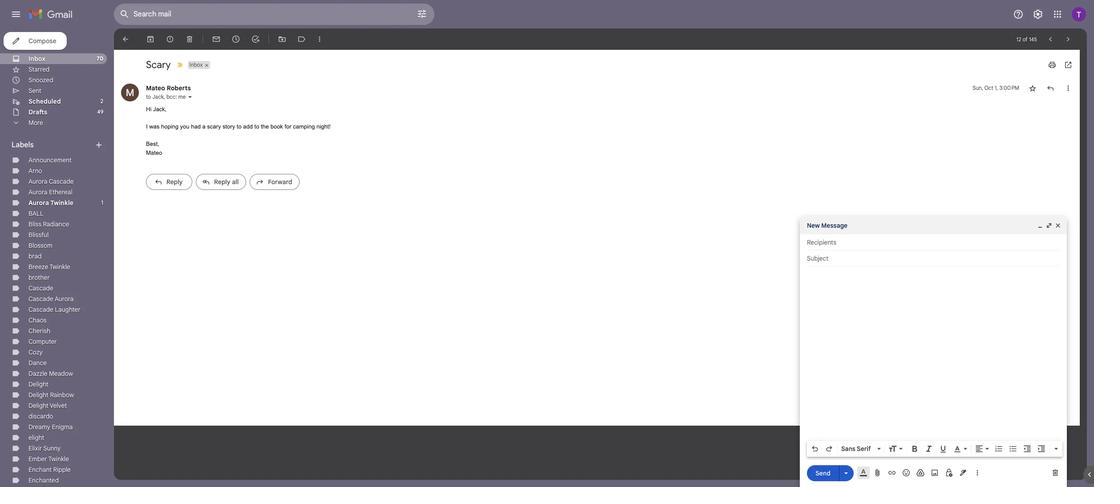 Task type: describe. For each thing, give the bounding box(es) containing it.
me
[[178, 94, 186, 100]]

reply link
[[146, 174, 192, 190]]

close image
[[1055, 222, 1062, 229]]

insert emoji ‪(⌘⇧2)‬ image
[[902, 469, 911, 478]]

arno
[[29, 167, 42, 175]]

new message dialog
[[800, 217, 1068, 488]]

dazzle meadow
[[29, 370, 73, 378]]

sunny
[[43, 445, 61, 453]]

sans serif option
[[840, 445, 876, 454]]

reply for reply all
[[214, 178, 231, 186]]

aurora cascade link
[[29, 178, 74, 186]]

ember twinkle
[[29, 456, 69, 464]]

dreamy
[[29, 424, 50, 432]]

inbox button
[[188, 61, 204, 69]]

story
[[223, 123, 235, 130]]

enchant ripple
[[29, 466, 71, 474]]

more button
[[0, 118, 107, 128]]

indent less ‪(⌘[)‬ image
[[1023, 445, 1032, 454]]

reply all link
[[196, 174, 246, 190]]

blossom
[[29, 242, 52, 250]]

new message
[[807, 222, 848, 230]]

2 mateo from the top
[[146, 149, 162, 156]]

add
[[243, 123, 253, 130]]

elight link
[[29, 434, 44, 442]]

oct
[[985, 85, 994, 91]]

laughter
[[55, 306, 80, 314]]

dazzle
[[29, 370, 47, 378]]

rainbow
[[50, 391, 74, 399]]

advanced search options image
[[413, 5, 431, 23]]

insert files using drive image
[[917, 469, 925, 478]]

move to image
[[278, 35, 287, 44]]

Search mail text field
[[134, 10, 392, 19]]

12 of 145
[[1017, 36, 1038, 43]]

bcc:
[[167, 94, 177, 100]]

compose button
[[4, 32, 67, 50]]

sent
[[29, 87, 41, 95]]

twinkle for breeze twinkle
[[49, 263, 70, 271]]

scary
[[207, 123, 221, 130]]

reply all
[[214, 178, 239, 186]]

drafts
[[29, 108, 47, 116]]

meadow
[[49, 370, 73, 378]]

scheduled
[[29, 98, 61, 106]]

inbox link
[[29, 55, 45, 63]]

delight for delight rainbow
[[29, 391, 48, 399]]

aurora twinkle
[[29, 199, 73, 207]]

forward
[[268, 178, 292, 186]]

the
[[261, 123, 269, 130]]

ball
[[29, 210, 43, 218]]

aurora for aurora ethereal
[[29, 188, 47, 196]]

2
[[100, 98, 103, 105]]

settings image
[[1033, 9, 1044, 20]]

dazzle meadow link
[[29, 370, 73, 378]]

insert signature image
[[959, 469, 968, 478]]

serif
[[857, 445, 871, 453]]

labels navigation
[[0, 29, 114, 488]]

bold ‪(⌘b)‬ image
[[911, 445, 920, 454]]

cascade laughter link
[[29, 306, 80, 314]]

twinkle for aurora twinkle
[[50, 199, 73, 207]]

enchanted link
[[29, 477, 59, 485]]

undo ‪(⌘z)‬ image
[[811, 445, 820, 454]]

cascade aurora link
[[29, 295, 74, 303]]

1 mateo from the top
[[146, 84, 165, 92]]

more options image
[[975, 469, 981, 478]]

compose
[[29, 37, 56, 45]]

insert photo image
[[931, 469, 940, 478]]

i was hoping you had a scary story to add to the book for camping night!
[[146, 123, 331, 130]]

velvet
[[50, 402, 67, 410]]

cascade for cascade link
[[29, 285, 53, 293]]

scheduled link
[[29, 98, 61, 106]]

12
[[1017, 36, 1022, 43]]

gmail image
[[29, 5, 77, 23]]

inbox for inbox link
[[29, 55, 45, 63]]

labels image
[[297, 35, 306, 44]]

send
[[816, 470, 831, 478]]

scary
[[146, 59, 171, 71]]

discardo
[[29, 413, 53, 421]]

bliss radiance link
[[29, 220, 69, 228]]

main menu image
[[11, 9, 21, 20]]

blossom link
[[29, 242, 52, 250]]

more image
[[315, 35, 324, 44]]

sans serif
[[842, 445, 871, 453]]

aurora ethereal link
[[29, 188, 72, 196]]

archive image
[[146, 35, 155, 44]]

delight for delight velvet
[[29, 402, 48, 410]]

brother link
[[29, 274, 50, 282]]

support image
[[1014, 9, 1024, 20]]

insert link ‪(⌘k)‬ image
[[888, 469, 897, 478]]

bulleted list ‪(⌘⇧8)‬ image
[[1009, 445, 1018, 454]]

labels
[[12, 141, 34, 150]]

more
[[29, 119, 43, 127]]

attach files image
[[874, 469, 883, 478]]

aurora up laughter
[[55, 295, 74, 303]]

aurora ethereal
[[29, 188, 72, 196]]

ember
[[29, 456, 47, 464]]

sun, oct 1, 3:00 pm
[[973, 85, 1020, 91]]

recipients
[[807, 239, 837, 247]]

aurora for aurora twinkle
[[29, 199, 49, 207]]

drafts link
[[29, 108, 47, 116]]

night!
[[317, 123, 331, 130]]

pop out image
[[1046, 222, 1053, 229]]

ball link
[[29, 210, 43, 218]]

enchanted
[[29, 477, 59, 485]]

Message Body text field
[[807, 271, 1060, 439]]

underline ‪(⌘u)‬ image
[[939, 445, 948, 454]]

dance link
[[29, 359, 47, 367]]

enchant ripple link
[[29, 466, 71, 474]]

hi
[[146, 106, 152, 113]]

reply for reply
[[166, 178, 183, 186]]

ripple
[[53, 466, 71, 474]]

toggle confidential mode image
[[945, 469, 954, 478]]

1 horizontal spatial to
[[237, 123, 242, 130]]

mark as unread image
[[212, 35, 221, 44]]

49
[[97, 109, 103, 115]]

sent link
[[29, 87, 41, 95]]

report spam image
[[166, 35, 175, 44]]

show details image
[[188, 94, 193, 100]]



Task type: locate. For each thing, give the bounding box(es) containing it.
indent more ‪(⌘])‬ image
[[1038, 445, 1047, 454]]

aurora twinkle link
[[29, 199, 73, 207]]

delight down delight link
[[29, 391, 48, 399]]

starred
[[29, 65, 50, 73]]

cascade down cascade link
[[29, 295, 53, 303]]

0 horizontal spatial inbox
[[29, 55, 45, 63]]

,
[[164, 94, 165, 100]]

1,
[[995, 85, 999, 91]]

cascade for cascade aurora
[[29, 295, 53, 303]]

jack,
[[153, 106, 167, 113]]

inbox inside labels navigation
[[29, 55, 45, 63]]

back to inbox image
[[121, 35, 130, 44]]

more formatting options image
[[1052, 445, 1061, 454]]

radiance
[[43, 220, 69, 228]]

inbox up "starred" link
[[29, 55, 45, 63]]

None search field
[[114, 4, 435, 25]]

dance
[[29, 359, 47, 367]]

Subject field
[[807, 254, 1060, 263]]

sun, oct 1, 3:00 pm cell
[[973, 84, 1020, 93]]

hoping
[[161, 123, 179, 130]]

Not starred checkbox
[[1029, 84, 1038, 93]]

twinkle for ember twinkle
[[48, 456, 69, 464]]

not starred image
[[1029, 84, 1038, 93]]

to left the at the top of the page
[[255, 123, 259, 130]]

delight link
[[29, 381, 48, 389]]

1 vertical spatial mateo
[[146, 149, 162, 156]]

delight
[[29, 381, 48, 389], [29, 391, 48, 399], [29, 402, 48, 410]]

labels heading
[[12, 141, 94, 150]]

cascade aurora
[[29, 295, 74, 303]]

ethereal
[[49, 188, 72, 196]]

snoozed
[[29, 76, 53, 84]]

to left jack
[[146, 94, 151, 100]]

blissful link
[[29, 231, 49, 239]]

to left add
[[237, 123, 242, 130]]

1 delight from the top
[[29, 381, 48, 389]]

mateo roberts
[[146, 84, 191, 92]]

inbox for inbox button
[[190, 61, 203, 68]]

mateo down the best,
[[146, 149, 162, 156]]

jack
[[152, 94, 164, 100]]

dreamy enigma
[[29, 424, 73, 432]]

elixir sunny
[[29, 445, 61, 453]]

aurora up ball
[[29, 199, 49, 207]]

delight for delight link
[[29, 381, 48, 389]]

twinkle up ripple
[[48, 456, 69, 464]]

cherish link
[[29, 327, 50, 335]]

breeze
[[29, 263, 48, 271]]

twinkle down "ethereal"
[[50, 199, 73, 207]]

1
[[101, 200, 103, 206]]

70
[[97, 55, 103, 62]]

delete image
[[185, 35, 194, 44]]

2 horizontal spatial to
[[255, 123, 259, 130]]

redo ‪(⌘y)‬ image
[[825, 445, 834, 454]]

aurora cascade
[[29, 178, 74, 186]]

elight
[[29, 434, 44, 442]]

snooze image
[[232, 35, 240, 44]]

italic ‪(⌘i)‬ image
[[925, 445, 934, 454]]

1 vertical spatial twinkle
[[49, 263, 70, 271]]

0 horizontal spatial to
[[146, 94, 151, 100]]

new
[[807, 222, 820, 230]]

snoozed link
[[29, 76, 53, 84]]

announcement
[[29, 156, 72, 164]]

aurora down arno "link"
[[29, 178, 47, 186]]

message
[[822, 222, 848, 230]]

cascade laughter
[[29, 306, 80, 314]]

search mail image
[[117, 6, 133, 22]]

ember twinkle link
[[29, 456, 69, 464]]

inbox down delete image
[[190, 61, 203, 68]]

aurora for aurora cascade
[[29, 178, 47, 186]]

add to tasks image
[[251, 35, 260, 44]]

discard draft ‪(⌘⇧d)‬ image
[[1051, 469, 1060, 478]]

discardo link
[[29, 413, 53, 421]]

0 horizontal spatial reply
[[166, 178, 183, 186]]

chaos
[[29, 317, 46, 325]]

delight up discardo
[[29, 402, 48, 410]]

elixir sunny link
[[29, 445, 61, 453]]

formatting options toolbar
[[807, 441, 1063, 457]]

mateo up jack
[[146, 84, 165, 92]]

minimize image
[[1037, 222, 1044, 229]]

145
[[1030, 36, 1038, 43]]

reply
[[166, 178, 183, 186], [214, 178, 231, 186]]

cascade down brother
[[29, 285, 53, 293]]

twinkle
[[50, 199, 73, 207], [49, 263, 70, 271], [48, 456, 69, 464]]

cherish
[[29, 327, 50, 335]]

1 horizontal spatial inbox
[[190, 61, 203, 68]]

arno link
[[29, 167, 42, 175]]

book
[[271, 123, 283, 130]]

was
[[149, 123, 160, 130]]

cozy
[[29, 349, 43, 357]]

1 vertical spatial delight
[[29, 391, 48, 399]]

cascade up "chaos" link
[[29, 306, 53, 314]]

to
[[146, 94, 151, 100], [237, 123, 242, 130], [255, 123, 259, 130]]

chaos link
[[29, 317, 46, 325]]

2 vertical spatial twinkle
[[48, 456, 69, 464]]

delight down dazzle
[[29, 381, 48, 389]]

of
[[1023, 36, 1028, 43]]

breeze twinkle link
[[29, 263, 70, 271]]

cozy link
[[29, 349, 43, 357]]

sun,
[[973, 85, 984, 91]]

announcement link
[[29, 156, 72, 164]]

forward link
[[250, 174, 300, 190]]

more send options image
[[842, 469, 851, 478]]

aurora up aurora twinkle
[[29, 188, 47, 196]]

cascade link
[[29, 285, 53, 293]]

1 horizontal spatial reply
[[214, 178, 231, 186]]

1 reply from the left
[[166, 178, 183, 186]]

2 vertical spatial delight
[[29, 402, 48, 410]]

i
[[146, 123, 148, 130]]

breeze twinkle
[[29, 263, 70, 271]]

inbox
[[29, 55, 45, 63], [190, 61, 203, 68]]

2 delight from the top
[[29, 391, 48, 399]]

computer link
[[29, 338, 57, 346]]

numbered list ‪(⌘⇧7)‬ image
[[995, 445, 1004, 454]]

delight rainbow link
[[29, 391, 74, 399]]

enchant
[[29, 466, 52, 474]]

sans
[[842, 445, 856, 453]]

cascade for cascade laughter
[[29, 306, 53, 314]]

2 reply from the left
[[214, 178, 231, 186]]

cascade up "ethereal"
[[49, 178, 74, 186]]

delight velvet
[[29, 402, 67, 410]]

had
[[191, 123, 201, 130]]

inbox inside button
[[190, 61, 203, 68]]

0 vertical spatial delight
[[29, 381, 48, 389]]

cascade
[[49, 178, 74, 186], [29, 285, 53, 293], [29, 295, 53, 303], [29, 306, 53, 314]]

elixir
[[29, 445, 42, 453]]

3 delight from the top
[[29, 402, 48, 410]]

mateo
[[146, 84, 165, 92], [146, 149, 162, 156]]

aurora
[[29, 178, 47, 186], [29, 188, 47, 196], [29, 199, 49, 207], [55, 295, 74, 303]]

twinkle right breeze
[[49, 263, 70, 271]]

0 vertical spatial mateo
[[146, 84, 165, 92]]

to jack , bcc: me
[[146, 94, 186, 100]]

you
[[180, 123, 190, 130]]

computer
[[29, 338, 57, 346]]

0 vertical spatial twinkle
[[50, 199, 73, 207]]



Task type: vqa. For each thing, say whether or not it's contained in the screenshot.
was
yes



